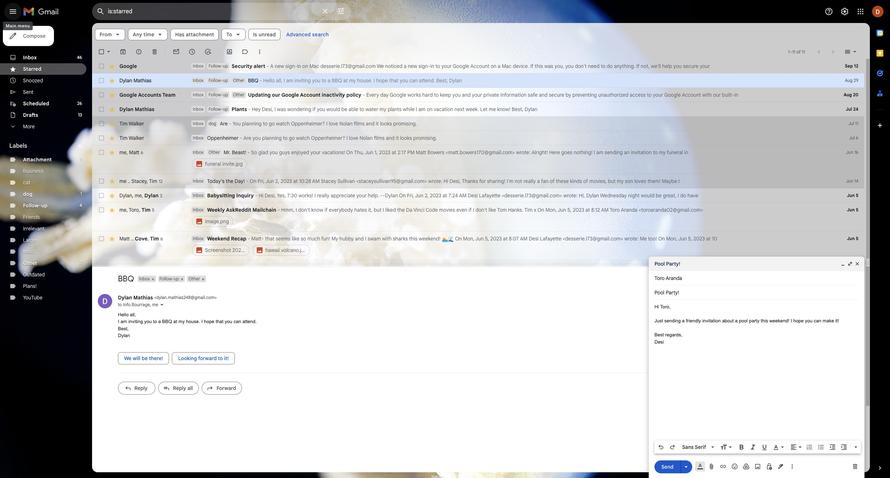 Task type: locate. For each thing, give the bounding box(es) containing it.
swam
[[368, 236, 381, 242]]

search
[[312, 31, 329, 38]]

up inside 'button'
[[174, 276, 179, 282]]

follow- for security
[[209, 63, 223, 69]]

6 up me .. stacey , tim 12
[[141, 150, 143, 155]]

0 horizontal spatial it
[[376, 121, 379, 127]]

invitation inside the bbq main content
[[631, 149, 652, 156]]

inbox inside inbox babysitting inquiry - hi desi, yes, 7:30 works! i really appreciate your help. --dylan on fri, jun 2, 2023 at 7:24 am desi lafayette <desserie.l73@gmail.com> wrote: hi, dylan wednesday night would be great, i do have
[[193, 193, 204, 198]]

attend. inside row
[[419, 77, 435, 84]]

desserie.l73@gmail.com
[[321, 63, 376, 69]]

1 horizontal spatial with
[[703, 92, 712, 98]]

2 horizontal spatial can
[[814, 318, 822, 324]]

1 reply from the left
[[134, 385, 148, 392]]

on right the x
[[538, 207, 545, 213]]

0 horizontal spatial 6
[[141, 150, 143, 155]]

report spam image
[[135, 48, 142, 55]]

9 row from the top
[[92, 189, 865, 203]]

pool party! dialog
[[649, 257, 865, 478]]

matt up me .. stacey , tim 12
[[129, 149, 139, 156]]

mon, right too!
[[667, 236, 678, 242]]

other button
[[187, 276, 201, 282]]

invitation left about at the bottom right of the page
[[703, 318, 721, 324]]

aug 29
[[845, 78, 859, 83]]

0 vertical spatial do
[[607, 63, 613, 69]]

aug 20
[[844, 92, 859, 97]]

0 horizontal spatial don't
[[298, 207, 310, 213]]

4 row from the top
[[92, 102, 865, 117]]

1 vertical spatial would
[[641, 192, 655, 199]]

1 row from the top
[[92, 59, 865, 73]]

inactivity
[[322, 92, 345, 98]]

best, up keep
[[436, 77, 448, 84]]

0 horizontal spatial lafayette
[[479, 192, 501, 199]]

aug for aug 29, 2023, 8:00 am
[[772, 295, 779, 300]]

2 sign- from the left
[[419, 63, 430, 69]]

bold ‪(⌘b)‬ image
[[738, 444, 745, 451]]

drafts link
[[23, 112, 38, 118]]

dylan mathias up google accounts team
[[119, 77, 152, 84]]

google
[[119, 63, 137, 69], [453, 63, 469, 69], [119, 92, 137, 98], [282, 92, 299, 98], [390, 92, 406, 98], [665, 92, 681, 98]]

italic ‪(⌘i)‬ image
[[750, 444, 757, 451]]

a
[[270, 63, 274, 69]]

best, down the 'info.bourrage'
[[118, 326, 129, 332]]

am inside hello all, i am inviting you to a bbq at my house. i hope that you can attend. best, dylan
[[121, 319, 127, 325]]

1 horizontal spatial stacey
[[321, 178, 337, 185]]

0 vertical spatial would
[[327, 106, 340, 113]]

best, inside hello all, i am inviting you to a bbq at my house. i hope that you can attend. best, dylan
[[118, 326, 129, 332]]

0 horizontal spatial ..
[[128, 178, 130, 184]]

dylan up we will be there! button
[[118, 333, 130, 339]]

attachment link
[[23, 157, 52, 163]]

desi, left yes,
[[265, 192, 276, 199]]

follow-up for bbq
[[209, 78, 228, 83]]

large
[[23, 237, 36, 244]]

12 up 3
[[159, 179, 163, 184]]

follow- for bbq
[[209, 78, 223, 83]]

2 horizontal spatial hi
[[655, 304, 659, 310]]

1 if from the left
[[531, 63, 534, 69]]

aug left '29'
[[845, 78, 853, 83]]

do left anything.
[[607, 63, 613, 69]]

keep
[[440, 92, 451, 98]]

inbox oppenheimer - are you planning to go watch oppenheimer? i love nolan films and it looks promising.
[[193, 135, 437, 141]]

do left have
[[681, 192, 686, 199]]

1 vertical spatial sending
[[665, 318, 681, 324]]

toro inside cell
[[610, 207, 620, 213]]

starred link
[[23, 66, 41, 72]]

cell containing weekly askreddit mailchain
[[191, 207, 829, 228]]

0 vertical spatial ..
[[128, 178, 130, 184]]

we left noticed
[[377, 63, 384, 69]]

is unread
[[253, 31, 276, 38]]

1 horizontal spatial really
[[524, 178, 536, 185]]

updating our google account inactivity policy - every day google works hard to keep you and your private information safe and secure by preventing unauthorized access to your google account with our built-in
[[248, 92, 739, 98]]

1 vertical spatial aug
[[844, 92, 852, 97]]

add to tasks image
[[204, 48, 212, 55]]

0 horizontal spatial was
[[277, 106, 286, 113]]

1 cell from the top
[[191, 149, 829, 171]]

0 vertical spatial jun 5
[[847, 193, 859, 198]]

row
[[92, 59, 865, 73], [92, 73, 865, 88], [92, 88, 865, 102], [92, 102, 865, 117], [92, 117, 865, 131], [92, 131, 865, 145], [92, 145, 865, 174], [92, 174, 865, 189], [92, 189, 865, 203], [92, 203, 865, 232], [92, 232, 865, 260]]

tab list
[[870, 23, 890, 453]]

friends
[[23, 214, 40, 221]]

🌊 image
[[448, 236, 454, 242]]

1 vertical spatial lafayette
[[540, 236, 562, 242]]

alert
[[254, 63, 265, 69]]

but
[[608, 178, 616, 185], [374, 207, 382, 213]]

inviting inside row
[[295, 77, 311, 84]]

the
[[226, 178, 233, 185], [397, 207, 405, 213]]

dylan mathias cell
[[118, 294, 217, 301]]

me
[[640, 236, 647, 242]]

the left da
[[397, 207, 405, 213]]

dog down cat link
[[23, 191, 32, 198]]

like left so
[[292, 236, 300, 242]]

1 vertical spatial dylan mathias
[[119, 106, 154, 113]]

more options image
[[790, 463, 795, 471]]

to info.bourrage , me
[[118, 302, 158, 307]]

0 vertical spatial all,
[[276, 77, 283, 84]]

jul for inbox oppenheimer - are you planning to go watch oppenheimer? i love nolan films and it looks promising.
[[850, 135, 855, 141]]

other link
[[23, 260, 37, 267]]

0 vertical spatial 6
[[856, 135, 859, 141]]

2 reply from the left
[[173, 385, 186, 392]]

jun 5 for matt- that seems like so much fun! my hubby and i swam with sharks this weekend!
[[847, 236, 859, 241]]

0 horizontal spatial would
[[327, 106, 340, 113]]

for
[[480, 178, 486, 185]]

2 horizontal spatial best,
[[512, 106, 524, 113]]

cell for toro
[[191, 207, 829, 228]]

more formatting options image
[[853, 444, 860, 451]]

1 horizontal spatial <desserie.l73@gmail.com>
[[563, 236, 623, 242]]

dylan.mathias248@gmail.com
[[156, 295, 215, 300]]

films down the able
[[354, 121, 365, 127]]

0 vertical spatial planning
[[242, 121, 262, 127]]

🏊 image
[[442, 236, 448, 242]]

1 vertical spatial are
[[244, 135, 251, 141]]

go
[[269, 121, 275, 127], [289, 135, 295, 141]]

1 new from the left
[[275, 63, 284, 69]]

0 vertical spatial this
[[535, 63, 543, 69]]

1 walker from the top
[[129, 121, 144, 127]]

None checkbox
[[98, 63, 105, 70], [98, 91, 105, 99], [98, 120, 105, 127], [98, 135, 105, 142], [98, 178, 105, 185], [98, 207, 105, 214], [98, 235, 105, 242], [98, 63, 105, 70], [98, 91, 105, 99], [98, 120, 105, 127], [98, 135, 105, 142], [98, 178, 105, 185], [98, 207, 105, 214], [98, 235, 105, 242]]

numbered list ‪(⌘⇧7)‬ image
[[806, 444, 813, 451]]

1 vertical spatial house.
[[186, 319, 200, 325]]

reply inside reply link
[[134, 385, 148, 392]]

follow- inside 'button'
[[160, 276, 174, 282]]

5
[[856, 193, 859, 198], [856, 207, 859, 213], [152, 207, 154, 213], [856, 236, 859, 241]]

indent more ‪(⌘])‬ image
[[841, 444, 848, 451]]

6 inside me , matt 6
[[141, 150, 143, 155]]

promising. down while
[[393, 121, 417, 127]]

at left 10
[[706, 236, 711, 242]]

show details image
[[160, 303, 164, 307]]

1 tim walker from the top
[[119, 121, 144, 127]]

2 vertical spatial desi
[[655, 339, 664, 345]]

dylan up keep
[[449, 77, 462, 84]]

main
[[6, 23, 17, 28]]

1 vertical spatial <desserie.l73@gmail.com>
[[563, 236, 623, 242]]

inbox inside button
[[139, 276, 150, 282]]

sending left 'an'
[[605, 149, 623, 156]]

bbq inside hello all, i am inviting you to a bbq at my house. i hope that you can attend. best, dylan
[[162, 319, 172, 325]]

best, right know! at the top of the page
[[512, 106, 524, 113]]

if left not,
[[637, 63, 640, 69]]

0 horizontal spatial new
[[275, 63, 284, 69]]

hi up inbox babysitting inquiry - hi desi, yes, 7:30 works! i really appreciate your help. --dylan on fri, jun 2, 2023 at 7:24 am desi lafayette <desserie.l73@gmail.com> wrote: hi, dylan wednesday night would be great, i do have
[[444, 178, 448, 185]]

<desserie.l73@gmail.com> up the x
[[502, 192, 562, 199]]

sending right "just"
[[665, 318, 681, 324]]

great,
[[663, 192, 677, 199]]

0 vertical spatial 2,
[[275, 178, 279, 185]]

12 inside me .. stacey , tim 12
[[159, 179, 163, 184]]

1 horizontal spatial new
[[408, 63, 417, 69]]

dog
[[209, 121, 216, 126], [23, 191, 32, 198]]

follow-up for security
[[209, 63, 228, 69]]

5, left 10
[[688, 236, 692, 242]]

0 horizontal spatial are
[[220, 121, 228, 127]]

0 horizontal spatial attend.
[[243, 319, 257, 325]]

dylan inside hello all, i am inviting you to a bbq at my house. i hope that you can attend. best, dylan
[[118, 333, 130, 339]]

aranda inside cell
[[621, 207, 638, 213]]

1 vertical spatial looks
[[400, 135, 412, 141]]

0 vertical spatial promising.
[[393, 121, 417, 127]]

be left great,
[[656, 192, 662, 199]]

can inside hello all, i am inviting you to a bbq at my house. i hope that you can attend. best, dylan
[[234, 319, 241, 325]]

0 horizontal spatial best,
[[118, 326, 129, 332]]

0 horizontal spatial can
[[234, 319, 241, 325]]

7:30
[[287, 192, 297, 199]]

secure
[[683, 63, 699, 69], [549, 92, 565, 98]]

and inside cell
[[355, 236, 364, 242]]

compose
[[23, 33, 46, 39]]

about
[[722, 318, 734, 324]]

dog up oppenheimer
[[209, 121, 216, 126]]

6 right cove
[[161, 236, 163, 242]]

can inside row
[[409, 77, 418, 84]]

works!
[[299, 192, 313, 199]]

1 vertical spatial like
[[292, 236, 300, 242]]

0 vertical spatial we
[[377, 63, 384, 69]]

1 vertical spatial 12
[[159, 179, 163, 184]]

all, inside hello all, i am inviting you to a bbq at my house. i hope that you can attend. best, dylan
[[130, 312, 136, 318]]

6 row from the top
[[92, 131, 865, 145]]

1 horizontal spatial do
[[681, 192, 686, 199]]

jul left 24
[[846, 106, 852, 112]]

0 vertical spatial tim walker
[[119, 121, 144, 127]]

2 cell from the top
[[191, 207, 829, 228]]

1 vertical spatial dog
[[23, 191, 32, 198]]

5 row from the top
[[92, 117, 865, 131]]

looks up the 2:17 at the left top of page
[[400, 135, 412, 141]]

matt .. cove , tim 6
[[119, 235, 163, 242]]

sharing!
[[487, 178, 506, 185]]

seems
[[276, 236, 291, 242]]

that down >
[[216, 319, 224, 325]]

20
[[853, 92, 859, 97]]

walker for are
[[129, 121, 144, 127]]

fri,
[[258, 178, 265, 185], [407, 192, 414, 199]]

1 jun 5 from the top
[[847, 193, 859, 198]]

2 if from the left
[[637, 63, 640, 69]]

stacey up dylan , me , dylan 3
[[132, 178, 147, 184]]

jul for are - you planning to go watch oppenheimer? i love nolan films and it looks promising.
[[849, 121, 854, 126]]

toro inside 'pool party!' dialog
[[655, 275, 665, 282]]

at inside hello all, i am inviting you to a bbq at my house. i hope that you can attend. best, dylan
[[173, 319, 177, 325]]

regards,
[[665, 332, 683, 338]]

46
[[77, 55, 82, 60]]

0 horizontal spatial funeral
[[205, 161, 221, 167]]

2 walker from the top
[[129, 135, 144, 141]]

on down the <staceysullivan95@gmail.com>
[[399, 192, 406, 199]]

toro aranda
[[655, 275, 683, 282]]

Search mail text field
[[108, 8, 317, 15]]

to down to info.bourrage , me at the bottom left of page
[[153, 319, 157, 325]]

forward
[[217, 385, 236, 392]]

my left son
[[617, 178, 624, 185]]

2 vertical spatial desi,
[[265, 192, 276, 199]]

.. left cove
[[131, 235, 134, 242]]

mailchain
[[253, 207, 276, 213]]

hi toro,
[[655, 304, 671, 310]]

None search field
[[92, 3, 351, 20]]

go down updating
[[269, 121, 275, 127]]

2 jun 5 from the top
[[847, 207, 859, 213]]

weekend! inside message body text field
[[770, 318, 790, 324]]

image.png
[[205, 218, 229, 225]]

1 horizontal spatial was
[[545, 63, 553, 69]]

1 vertical spatial nolan
[[360, 135, 373, 141]]

mon, right 🌊 icon
[[463, 236, 475, 242]]

sign- right the a
[[286, 63, 297, 69]]

3 jun 5 from the top
[[847, 236, 859, 241]]

undo ‪(⌘z)‬ image
[[658, 444, 665, 451]]

advanced search options image
[[334, 4, 348, 18]]

3 cell from the top
[[191, 235, 829, 257]]

at
[[343, 77, 348, 84], [392, 149, 396, 156], [293, 178, 298, 185], [443, 192, 447, 199], [586, 207, 590, 213], [503, 236, 508, 242], [706, 236, 711, 242], [173, 319, 177, 325]]

invite.jpg
[[222, 161, 243, 167]]

reply all link
[[158, 382, 199, 395]]

1 horizontal spatial 12
[[854, 63, 859, 69]]

and right safe
[[539, 92, 548, 98]]

0 horizontal spatial house.
[[186, 319, 200, 325]]

7
[[80, 260, 82, 266]]

jun 16
[[846, 150, 859, 155]]

2 vertical spatial hi
[[655, 304, 659, 310]]

2 vertical spatial that
[[216, 319, 224, 325]]

toggle confidential mode image
[[766, 463, 773, 471]]

1 sign- from the left
[[286, 63, 297, 69]]

1 horizontal spatial sending
[[665, 318, 681, 324]]

on down 'advanced search' popup button
[[303, 63, 308, 69]]

0 horizontal spatial it!
[[224, 355, 229, 362]]

labels heading
[[9, 142, 76, 150]]

inviting up wondering
[[295, 77, 311, 84]]

insert emoji ‪(⌘⇧2)‬ image
[[731, 463, 739, 471]]

insert photo image
[[754, 463, 762, 471]]

safe
[[528, 92, 538, 98]]

2 dylan mathias from the top
[[119, 106, 154, 113]]

clear search image
[[318, 4, 332, 18]]

0 vertical spatial sending
[[605, 149, 623, 156]]

forward link
[[202, 382, 242, 395]]

2 horizontal spatial 11
[[856, 121, 859, 126]]

on right the day! at the top of the page
[[250, 178, 256, 185]]

6 inside matt .. cove , tim 6
[[161, 236, 163, 242]]

jun
[[365, 149, 373, 156], [846, 150, 854, 155], [266, 178, 274, 185], [846, 178, 854, 184], [415, 192, 424, 199], [847, 193, 855, 198], [558, 207, 566, 213], [847, 207, 855, 213], [476, 236, 484, 242], [679, 236, 687, 242], [847, 236, 855, 241]]

underline ‪(⌘u)‬ image
[[761, 444, 768, 452]]

vacations!
[[322, 149, 345, 156]]

cell containing weekend recap
[[191, 235, 829, 257]]

we inside row
[[377, 63, 384, 69]]

follow- inside labels navigation
[[23, 203, 41, 209]]

to right need
[[601, 63, 606, 69]]

0 vertical spatial funeral
[[667, 149, 683, 156]]

hope inside hello all, i am inviting you to a bbq at my house. i hope that you can attend. best, dylan
[[204, 319, 214, 325]]

all,
[[276, 77, 283, 84], [130, 312, 136, 318]]

to inside button
[[218, 355, 223, 362]]

sending inside cell
[[605, 149, 623, 156]]

2 horizontal spatial toro
[[655, 275, 665, 282]]

of right fan
[[550, 178, 555, 185]]

account
[[471, 63, 490, 69], [300, 92, 321, 98], [682, 92, 701, 98]]

team
[[162, 92, 176, 98]]

1 vertical spatial love
[[349, 135, 358, 141]]

0 horizontal spatial invitation
[[631, 149, 652, 156]]

next
[[455, 106, 465, 113]]

1 for dog
[[80, 191, 82, 197]]

so
[[251, 149, 257, 156]]

desi down best at the bottom right
[[655, 339, 664, 345]]

delete image
[[151, 48, 158, 55]]

toro down the wednesday
[[610, 207, 620, 213]]

outdated
[[23, 272, 45, 278]]

am right 8:07
[[520, 236, 528, 242]]

inviting
[[295, 77, 311, 84], [128, 319, 143, 325]]

8 row from the top
[[92, 174, 865, 189]]

bbq down show details icon
[[162, 319, 172, 325]]

5 for cove
[[856, 236, 859, 241]]

drafts
[[23, 112, 38, 118]]

don't left know at the left top of the page
[[298, 207, 310, 213]]

1 horizontal spatial mac
[[502, 63, 512, 69]]

this right device.
[[535, 63, 543, 69]]

am right 7:24
[[459, 192, 467, 199]]

other left 'mr.'
[[209, 150, 220, 155]]

oppenheimer?
[[291, 121, 325, 127], [311, 135, 345, 141]]

1 horizontal spatial dog
[[209, 121, 216, 126]]

secure left by
[[549, 92, 565, 98]]

10 row from the top
[[92, 203, 865, 232]]

hi
[[444, 178, 448, 185], [259, 192, 263, 199], [655, 304, 659, 310]]

up inside labels navigation
[[41, 203, 47, 209]]

hello down the a
[[263, 77, 275, 84]]

more image
[[256, 48, 263, 55]]

send
[[662, 464, 674, 470]]

other down "misc." link
[[23, 260, 37, 267]]

2 horizontal spatial if
[[469, 207, 472, 213]]

watch up enjoyed on the top
[[296, 135, 310, 141]]

access
[[630, 92, 646, 98]]

films
[[354, 121, 365, 127], [374, 135, 385, 141]]

walker for inbox
[[129, 135, 144, 141]]

aug inside cell
[[772, 295, 779, 300]]

1 dylan mathias from the top
[[119, 77, 152, 84]]

1 for attachment
[[80, 157, 82, 162]]

row containing google accounts team
[[92, 88, 865, 102]]

sign- up hard
[[419, 63, 430, 69]]

1 vertical spatial films
[[374, 135, 385, 141]]

on left vacation
[[427, 106, 433, 113]]

move to inbox image
[[226, 48, 233, 55]]

None checkbox
[[98, 48, 105, 55], [98, 77, 105, 84], [98, 106, 105, 113], [98, 149, 105, 156], [98, 192, 105, 199], [98, 48, 105, 55], [98, 77, 105, 84], [98, 106, 105, 113], [98, 149, 105, 156], [98, 192, 105, 199]]

labels image
[[242, 48, 249, 55]]

1
[[788, 49, 790, 55], [80, 157, 82, 162], [80, 191, 82, 197]]

liked
[[385, 207, 396, 213]]

you inside message body text field
[[805, 318, 813, 324]]

search mail image
[[94, 5, 107, 18]]

wrote:
[[516, 149, 531, 156], [428, 178, 443, 185], [564, 192, 578, 199], [625, 236, 639, 242]]

2 horizontal spatial hope
[[794, 318, 804, 324]]

3 row from the top
[[92, 88, 865, 102]]

wrote: left the me
[[625, 236, 639, 242]]

up
[[223, 63, 228, 69], [223, 78, 228, 83], [223, 92, 228, 97], [223, 106, 228, 112], [41, 203, 47, 209], [174, 276, 179, 282]]

cove
[[135, 235, 148, 242]]

reply left 'all'
[[173, 385, 186, 392]]

stacey left sullivan
[[321, 178, 337, 185]]

29
[[854, 78, 859, 83]]

fri, up da
[[407, 192, 414, 199]]

dylan down safe
[[525, 106, 538, 113]]

like left the tom
[[489, 207, 496, 213]]

to left the 'info.bourrage'
[[118, 302, 122, 307]]

if right device.
[[531, 63, 534, 69]]

my right water
[[380, 106, 387, 113]]

reply inside reply all link
[[173, 385, 186, 392]]

11 row from the top
[[92, 232, 865, 260]]

1 horizontal spatial all,
[[276, 77, 283, 84]]

am down the 'info.bourrage'
[[121, 319, 127, 325]]

a left device.
[[498, 63, 501, 69]]

attach files image
[[708, 463, 716, 471]]

1 horizontal spatial are
[[244, 135, 251, 141]]

inbox weekend recap
[[193, 236, 246, 242]]

matt inside cell
[[416, 149, 426, 156]]

1 vertical spatial oppenheimer?
[[311, 135, 345, 141]]

looking
[[178, 355, 197, 362]]

to right "you"
[[263, 121, 268, 127]]

bbq up updating
[[248, 77, 258, 84]]

,
[[127, 149, 128, 156], [147, 178, 148, 184], [132, 192, 134, 199], [142, 192, 143, 199], [127, 207, 128, 213], [139, 207, 140, 213], [148, 235, 149, 242], [150, 302, 151, 307]]

snoozed
[[23, 77, 43, 84]]

up for bbq - hello all, i am inviting you to a bbq at my house. i hope that you can attend. best, dylan
[[223, 78, 228, 83]]

0 horizontal spatial weekend!
[[419, 236, 441, 242]]

1 horizontal spatial reply
[[173, 385, 186, 392]]

to
[[226, 31, 232, 38]]

you
[[233, 121, 241, 127]]

aug left the 29, at the right of page
[[772, 295, 779, 300]]

sep 12
[[845, 63, 859, 69]]

1 our from the left
[[272, 92, 280, 98]]

1 vertical spatial but
[[374, 207, 382, 213]]

1 vertical spatial tim walker
[[119, 135, 144, 141]]

0 vertical spatial 1
[[788, 49, 790, 55]]

1 vertical spatial hi
[[259, 192, 263, 199]]

day
[[380, 92, 389, 98]]

discard draft ‪(⌘⇧d)‬ image
[[852, 463, 859, 471]]

with right swam at left
[[382, 236, 392, 242]]

0 vertical spatial oppenheimer?
[[291, 121, 325, 127]]

and
[[462, 92, 471, 98], [539, 92, 548, 98], [366, 121, 375, 127], [386, 135, 395, 141], [355, 236, 364, 242]]

best
[[655, 332, 664, 338]]

up for security alert - a new sign-in on mac desserie.l73@gmail.com we noticed a new sign-in to your google account on a mac device. if this was you, you don't need to do anything. if not, we'll help you secure your
[[223, 63, 228, 69]]

2 tim walker from the top
[[119, 135, 144, 141]]

was left you,
[[545, 63, 553, 69]]

hello
[[263, 77, 275, 84], [118, 312, 129, 318]]

plants
[[232, 106, 247, 113]]

1 horizontal spatial mon,
[[546, 207, 557, 213]]

this inside message body text field
[[761, 318, 768, 324]]

hi inside message body text field
[[655, 304, 659, 310]]

cell
[[191, 149, 829, 171], [191, 207, 829, 228], [191, 235, 829, 257]]

matt right pm
[[416, 149, 426, 156]]

cell containing mr. beast!
[[191, 149, 829, 171]]

toro down pool
[[655, 275, 665, 282]]

1 horizontal spatial ..
[[131, 235, 134, 242]]

the inside cell
[[397, 207, 405, 213]]

inviting inside hello all, i am inviting you to a bbq at my house. i hope that you can attend. best, dylan
[[128, 319, 143, 325]]



Task type: describe. For each thing, give the bounding box(es) containing it.
Starred checkbox
[[823, 294, 830, 301]]

and down water
[[366, 121, 375, 127]]

inbox link
[[23, 54, 37, 61]]

works
[[408, 92, 421, 98]]

pop out image
[[848, 261, 853, 267]]

1 vertical spatial with
[[382, 236, 392, 242]]

device.
[[513, 63, 529, 69]]

0 vertical spatial that
[[389, 77, 399, 84]]

1 vertical spatial be
[[656, 192, 662, 199]]

aranda inside 'pool party!' dialog
[[666, 275, 683, 282]]

aug 29, 2023, 8:00 am cell
[[772, 294, 816, 301]]

8:12
[[592, 207, 600, 213]]

10
[[712, 236, 718, 242]]

0 vertical spatial desi,
[[262, 106, 273, 113]]

0 vertical spatial hi
[[444, 178, 448, 185]]

more send options image
[[683, 464, 690, 471]]

looking forward to it!
[[178, 355, 229, 362]]

inbox inside 'inbox weekly askreddit mailchain - hmm, i don't know if everybody hates it, but i liked the da vinci code movies even if i don't like tom hanks. tim x on mon, jun 5, 2023 at 8:12 am toro aranda <toroaranda02@gmail.com>'
[[193, 207, 204, 213]]

1 vertical spatial 2,
[[425, 192, 429, 199]]

hope inside row
[[376, 77, 388, 84]]

dylan mathias < dylan.mathias248@gmail.com >
[[118, 294, 217, 301]]

these
[[556, 178, 569, 185]]

that inside hello all, i am inviting you to a bbq at my house. i hope that you can attend. best, dylan
[[216, 319, 224, 325]]

hanks.
[[508, 207, 524, 213]]

attend. inside hello all, i am inviting you to a bbq at my house. i hope that you can attend. best, dylan
[[243, 319, 257, 325]]

to up inactivity
[[322, 77, 326, 84]]

2 horizontal spatial on
[[491, 63, 497, 69]]

dylan down google accounts team
[[119, 106, 134, 113]]

insert signature image
[[777, 463, 785, 471]]

1 vertical spatial that
[[265, 236, 275, 242]]

<staceysullivan95@gmail.com>
[[356, 178, 427, 185]]

to up guys
[[283, 135, 288, 141]]

a right noticed
[[404, 63, 407, 69]]

1 horizontal spatial secure
[[683, 63, 699, 69]]

advanced
[[286, 31, 311, 38]]

a up inactivity
[[328, 77, 331, 84]]

on left thu,
[[346, 149, 353, 156]]

dylan mathias for plants - hey desi, i was wondering if you would be able to water my plants while i am on vacation next week. let me know! best, dylan
[[119, 106, 154, 113]]

0 horizontal spatial the
[[226, 178, 233, 185]]

1 horizontal spatial but
[[608, 178, 616, 185]]

hello all, i am inviting you to a bbq at my house. i hope that you can attend. best, dylan
[[118, 312, 257, 339]]

reply for reply all
[[173, 385, 186, 392]]

inbox today's the day! - on fri, jun 2, 2023 at 10:28 am stacey sullivan <staceysullivan95@gmail.com> wrote: hi desi, thanks for sharing! i'm not really a fan of these kinds of movies, but my son loves them! maybe i
[[193, 178, 680, 185]]

minimize image
[[840, 261, 846, 267]]

any
[[133, 31, 142, 38]]

it! inside looking forward to it! button
[[224, 355, 229, 362]]

1 horizontal spatial funeral
[[667, 149, 683, 156]]

archive image
[[119, 48, 127, 55]]

hmm,
[[281, 207, 294, 213]]

sans serif option
[[681, 444, 710, 451]]

plants
[[388, 106, 402, 113]]

0 horizontal spatial toro
[[129, 207, 139, 213]]

1 horizontal spatial go
[[289, 135, 295, 141]]

a inside hello all, i am inviting you to a bbq at my house. i hope that you can attend. best, dylan
[[158, 319, 161, 325]]

wrote: up inbox babysitting inquiry - hi desi, yes, 7:30 works! i really appreciate your help. --dylan on fri, jun 2, 2023 at 7:24 am desi lafayette <desserie.l73@gmail.com> wrote: hi, dylan wednesday night would be great, i do have
[[428, 178, 443, 185]]

at left 8:07
[[503, 236, 508, 242]]

sullivan
[[338, 178, 355, 185]]

2023 left 10
[[694, 236, 705, 242]]

lafayette inside cell
[[540, 236, 562, 242]]

inbox inside inbox today's the day! - on fri, jun 2, 2023 at 10:28 am stacey sullivan <staceysullivan95@gmail.com> wrote: hi desi, thanks for sharing! i'm not really a fan of these kinds of movies, but my son loves them! maybe i
[[193, 178, 204, 184]]

to inside hello all, i am inviting you to a bbq at my house. i hope that you can attend. best, dylan
[[153, 319, 157, 325]]

fun!
[[321, 236, 330, 242]]

0 horizontal spatial if
[[313, 106, 316, 113]]

2 new from the left
[[408, 63, 417, 69]]

you,
[[555, 63, 564, 69]]

day!
[[235, 178, 245, 185]]

to right hard
[[434, 92, 439, 98]]

forward
[[198, 355, 217, 362]]

will
[[133, 355, 140, 362]]

1 vertical spatial desi
[[529, 236, 539, 242]]

0 horizontal spatial fri,
[[258, 178, 265, 185]]

from button
[[95, 29, 125, 40]]

matt left cove
[[119, 235, 130, 242]]

support image
[[825, 7, 834, 16]]

sending inside message body text field
[[665, 318, 681, 324]]

me left show details icon
[[152, 302, 158, 307]]

cell for matt
[[191, 149, 829, 171]]

and up week.
[[462, 92, 471, 98]]

2023 down inbox today's the day! - on fri, jun 2, 2023 at 10:28 am stacey sullivan <staceysullivan95@gmail.com> wrote: hi desi, thanks for sharing! i'm not really a fan of these kinds of movies, but my son loves them! maybe i
[[430, 192, 441, 199]]

time
[[144, 31, 154, 38]]

on right too!
[[659, 236, 665, 242]]

any time
[[133, 31, 154, 38]]

formatting options toolbar
[[655, 441, 861, 454]]

reply for reply
[[134, 385, 148, 392]]

scheduled link
[[23, 100, 49, 107]]

info.bourrage
[[123, 302, 150, 307]]

0 vertical spatial was
[[545, 63, 553, 69]]

make
[[823, 318, 834, 324]]

inbox inside inbox oppenheimer - are you planning to go watch oppenheimer? i love nolan films and it looks promising.
[[193, 135, 204, 141]]

0 vertical spatial like
[[489, 207, 496, 213]]

hope inside message body text field
[[794, 318, 804, 324]]

1 horizontal spatial best,
[[436, 77, 448, 84]]

1 horizontal spatial on
[[427, 106, 433, 113]]

am right the 8:12 on the top right of page
[[601, 207, 609, 213]]

mathias for plants - hey desi, i was wondering if you would be able to water my plants while i am on vacation next week. let me know! best, dylan
[[135, 106, 154, 113]]

1 vertical spatial really
[[317, 192, 329, 199]]

10:28
[[299, 178, 311, 185]]

hello inside hello all, i am inviting you to a bbq at my house. i hope that you can attend. best, dylan
[[118, 312, 129, 318]]

my up policy
[[349, 77, 356, 84]]

labels navigation
[[0, 23, 92, 478]]

at left 7:24
[[443, 192, 447, 199]]

0 horizontal spatial of
[[550, 178, 555, 185]]

i inside message body text field
[[791, 318, 792, 324]]

party
[[749, 318, 760, 324]]

1 horizontal spatial account
[[471, 63, 490, 69]]

0 horizontal spatial account
[[300, 92, 321, 98]]

0 vertical spatial with
[[703, 92, 712, 98]]

am right while
[[419, 106, 426, 113]]

tim walker for inbox
[[119, 135, 144, 141]]

close image
[[855, 261, 861, 267]]

2 our from the left
[[713, 92, 721, 98]]

0 horizontal spatial mon,
[[463, 236, 475, 242]]

dylan left 3
[[144, 192, 159, 199]]

on right 🌊 icon
[[455, 236, 462, 242]]

at down the desserie.l73@gmail.com
[[343, 77, 348, 84]]

guys
[[279, 149, 290, 156]]

to right the able
[[360, 106, 364, 113]]

>
[[215, 295, 217, 300]]

0 horizontal spatial do
[[607, 63, 613, 69]]

from
[[100, 31, 112, 38]]

other inside button
[[189, 276, 200, 282]]

has attachment
[[175, 31, 214, 38]]

0 vertical spatial films
[[354, 121, 365, 127]]

1 horizontal spatial would
[[641, 192, 655, 199]]

follow- for updating
[[209, 92, 223, 97]]

0 vertical spatial <desserie.l73@gmail.com>
[[502, 192, 562, 199]]

kinds
[[570, 178, 582, 185]]

up for plants - hey desi, i was wondering if you would be able to water my plants while i am on vacation next week. let me know! best, dylan
[[223, 106, 228, 112]]

me .. stacey , tim 12
[[119, 178, 163, 184]]

1 vertical spatial desi,
[[450, 178, 461, 185]]

0 horizontal spatial stacey
[[132, 178, 147, 184]]

1 horizontal spatial if
[[325, 207, 328, 213]]

1 vertical spatial this
[[409, 236, 418, 242]]

cell for cove
[[191, 235, 829, 257]]

1 vertical spatial do
[[681, 192, 686, 199]]

1 horizontal spatial hello
[[263, 77, 275, 84]]

follow-up inside 'button'
[[160, 276, 179, 282]]

1 vertical spatial fri,
[[407, 192, 414, 199]]

attachment
[[186, 31, 214, 38]]

nothing!
[[574, 149, 593, 156]]

my
[[332, 236, 338, 242]]

am right 10:28
[[312, 178, 320, 185]]

0 vertical spatial house.
[[357, 77, 373, 84]]

jun 14
[[846, 178, 859, 184]]

my up maybe
[[659, 149, 666, 156]]

wrote: left alright!
[[516, 149, 531, 156]]

weekend! inside row
[[419, 236, 441, 242]]

dog link
[[23, 191, 32, 198]]

while
[[403, 106, 415, 113]]

built-
[[722, 92, 735, 98]]

mr.
[[224, 149, 231, 156]]

0 vertical spatial go
[[269, 121, 275, 127]]

follow-up for updating
[[209, 92, 228, 97]]

noticed
[[385, 63, 403, 69]]

follow-up button
[[158, 276, 180, 282]]

1 horizontal spatial be
[[342, 106, 347, 113]]

me up dylan , me , dylan 3
[[119, 178, 127, 184]]

up for updating our google account inactivity policy - every day google works hard to keep you and your private information safe and secure by preventing unauthorized access to your google account with our built-in
[[223, 92, 228, 97]]

be inside we will be there! button
[[142, 355, 148, 362]]

other inside labels navigation
[[23, 260, 37, 267]]

0 vertical spatial jul
[[846, 106, 852, 112]]

0 horizontal spatial hi
[[259, 192, 263, 199]]

follow- for plants
[[209, 106, 223, 112]]

0 horizontal spatial on
[[303, 63, 308, 69]]

has attachment button
[[171, 29, 219, 40]]

bbq up inactivity
[[332, 77, 342, 84]]

5 inside me , toro , tim 5
[[152, 207, 154, 213]]

sharks
[[393, 236, 408, 242]]

dylan right hi,
[[586, 192, 599, 199]]

large link
[[23, 237, 36, 244]]

1 horizontal spatial don't
[[476, 207, 487, 213]]

tim walker for are
[[119, 121, 144, 127]]

insert link ‪(⌘k)‬ image
[[720, 463, 727, 471]]

reply link
[[118, 382, 155, 395]]

business
[[23, 168, 43, 174]]

me up me .. stacey , tim 12
[[119, 149, 127, 156]]

2 horizontal spatial account
[[682, 92, 701, 98]]

Subject field
[[655, 289, 859, 296]]

weekend
[[207, 236, 230, 242]]

any time button
[[128, 29, 168, 40]]

follow-up inside labels navigation
[[23, 203, 47, 209]]

dylan up the 'info.bourrage'
[[118, 294, 132, 301]]

0 horizontal spatial 11
[[793, 49, 796, 55]]

.. for cove
[[131, 235, 134, 242]]

0 horizontal spatial nolan
[[340, 121, 353, 127]]

0 vertical spatial watch
[[276, 121, 290, 127]]

it! inside message body text field
[[836, 318, 839, 324]]

settings image
[[841, 7, 849, 16]]

0 horizontal spatial love
[[329, 121, 338, 127]]

night
[[628, 192, 640, 199]]

dylan mathias for bbq - hello all, i am inviting you to a bbq at my house. i hope that you can attend. best, dylan
[[119, 77, 152, 84]]

other down security
[[233, 78, 245, 83]]

on mon, jun 5, 2023 at 8:07 am desi lafayette <desserie.l73@gmail.com> wrote: me too! on mon, jun 5, 2023 at 10
[[454, 236, 718, 242]]

me up me , toro , tim 5
[[135, 192, 142, 199]]

0 horizontal spatial 5,
[[485, 236, 489, 242]]

1 vertical spatial best,
[[512, 106, 524, 113]]

1 horizontal spatial of
[[583, 178, 588, 185]]

1 vertical spatial watch
[[296, 135, 310, 141]]

to inside cell
[[653, 149, 658, 156]]

a left the friendly
[[682, 318, 685, 324]]

indent less ‪(⌘[)‬ image
[[829, 444, 836, 451]]

2 row from the top
[[92, 73, 865, 88]]

information
[[501, 92, 527, 98]]

1 horizontal spatial nolan
[[360, 135, 373, 141]]

other inside cell
[[209, 150, 220, 155]]

1 horizontal spatial it
[[396, 135, 399, 141]]

toggle split pane mode image
[[844, 48, 852, 55]]

aug for aug 29
[[845, 78, 853, 83]]

4
[[80, 203, 82, 208]]

2023 right 1,
[[379, 149, 391, 156]]

a left the pool
[[735, 318, 738, 324]]

all
[[188, 385, 193, 392]]

1 vertical spatial planning
[[262, 135, 282, 141]]

at left the 8:12 on the top right of page
[[586, 207, 590, 213]]

5 for me
[[856, 193, 859, 198]]

me down dylan , me , dylan 3
[[119, 207, 127, 213]]

main menu image
[[9, 7, 17, 16]]

vacation
[[434, 106, 453, 113]]

desi inside best regards, desi
[[655, 339, 664, 345]]

0 horizontal spatial like
[[292, 236, 300, 242]]

1 inside the bbq main content
[[788, 49, 790, 55]]

invitation inside message body text field
[[703, 318, 721, 324]]

follow-up link
[[23, 203, 47, 209]]

1 mac from the left
[[310, 63, 319, 69]]

unauthorized
[[598, 92, 629, 98]]

bbq left inbox button
[[118, 274, 134, 284]]

bbq main content
[[92, 23, 870, 478]]

party!
[[666, 261, 681, 267]]

follow-up for plants
[[209, 106, 228, 112]]

0 vertical spatial lafayette
[[479, 192, 501, 199]]

0 horizontal spatial planning
[[242, 121, 262, 127]]

0 vertical spatial are
[[220, 121, 228, 127]]

insert files using drive image
[[743, 463, 750, 471]]

snooze image
[[189, 48, 196, 55]]

row containing dylan
[[92, 189, 865, 203]]

wednesday
[[600, 192, 627, 199]]

jun 5 for hmm, i don't know if everybody hates it, but i liked the da vinci code movies even if i don't like tom hanks. tim x on mon, jun 5, 2023 at 8:12 am toro aranda <toroaranda02@gmail.com>
[[847, 207, 859, 213]]

2 horizontal spatial don't
[[575, 63, 587, 69]]

redo ‪(⌘y)‬ image
[[669, 444, 676, 451]]

2023 up yes,
[[281, 178, 292, 185]]

to right access
[[647, 92, 652, 98]]

dylan up me , toro , tim 5
[[119, 192, 132, 199]]

thu,
[[354, 149, 364, 156]]

beast!
[[232, 149, 246, 156]]

dylan down the <staceysullivan95@gmail.com>
[[385, 192, 398, 199]]

other up "plants"
[[233, 92, 245, 97]]

wrote: left hi,
[[564, 192, 578, 199]]

2 horizontal spatial 5,
[[688, 236, 692, 242]]

dog inside row
[[209, 121, 216, 126]]

0 horizontal spatial looks
[[380, 121, 392, 127]]

2023,
[[788, 295, 798, 300]]

and down plants
[[386, 135, 395, 141]]

inbox inside labels navigation
[[23, 54, 37, 61]]

goes
[[562, 149, 573, 156]]

2:17
[[398, 149, 406, 156]]

row containing matt
[[92, 232, 865, 260]]

dog inside labels navigation
[[23, 191, 32, 198]]

inbox inside 'inbox weekend recap'
[[193, 236, 204, 241]]

gmail image
[[23, 4, 62, 19]]

house. inside hello all, i am inviting you to a bbq at my house. i hope that you can attend. best, dylan
[[186, 319, 200, 325]]

advanced search button
[[283, 28, 332, 41]]

mathias for bbq - hello all, i am inviting you to a bbq at my house. i hope that you can attend. best, dylan
[[134, 77, 152, 84]]

me , matt 6
[[119, 149, 143, 156]]

sent
[[23, 89, 33, 95]]

.. for stacey
[[128, 178, 130, 184]]

a left fan
[[537, 178, 540, 185]]

we inside button
[[124, 355, 131, 362]]

2 horizontal spatial of
[[797, 49, 801, 55]]

at left the 2:17 at the left top of page
[[392, 149, 396, 156]]

me right 'let'
[[489, 106, 496, 113]]

starred
[[23, 66, 41, 72]]

7 row from the top
[[92, 145, 865, 174]]

5 for toro
[[856, 207, 859, 213]]

mr. beast! - so glad you guys enjoyed your vacations! on thu, jun 1, 2023 at 2:17 pm matt bowers <matt.bowers170@gmail.com> wrote: alright! here goes nothing! i am sending an invitation to my funeral in
[[224, 149, 689, 156]]

them!
[[648, 178, 661, 185]]

youtube
[[23, 295, 42, 301]]

my inside hello all, i am inviting you to a bbq at my house. i hope that you can attend. best, dylan
[[179, 319, 185, 325]]

am right the nothing!
[[597, 149, 604, 156]]

reply all
[[173, 385, 193, 392]]

accounts
[[138, 92, 161, 98]]

1 vertical spatial promising.
[[413, 135, 437, 141]]

1 horizontal spatial 5,
[[568, 207, 572, 213]]

row containing google
[[92, 59, 865, 73]]

1 horizontal spatial 11
[[802, 49, 805, 55]]

private
[[484, 92, 499, 98]]

<desserie.l73@gmail.com> inside cell
[[563, 236, 623, 242]]

2 horizontal spatial mon,
[[667, 236, 678, 242]]

to up keep
[[436, 63, 440, 69]]

2 mac from the left
[[502, 63, 512, 69]]

dylan up google accounts team
[[119, 77, 132, 84]]

google accounts team
[[119, 92, 176, 98]]

bulleted list ‪(⌘⇧8)‬ image
[[818, 444, 825, 451]]

can inside message body text field
[[814, 318, 822, 324]]

aug for aug 20
[[844, 92, 852, 97]]

1 horizontal spatial films
[[374, 135, 385, 141]]

Message Body text field
[[655, 304, 859, 439]]

- matt- that seems like so much fun! my hubby and i swam with sharks this weekend!
[[246, 236, 442, 242]]

loves
[[635, 178, 646, 185]]

2023 down hi,
[[573, 207, 584, 213]]

1 horizontal spatial looks
[[400, 135, 412, 141]]

snoozed link
[[23, 77, 43, 84]]

0 horizontal spatial secure
[[549, 92, 565, 98]]

son
[[625, 178, 633, 185]]

askreddit
[[226, 207, 251, 213]]

0 horizontal spatial desi
[[468, 192, 478, 199]]

<
[[154, 295, 156, 300]]

2 horizontal spatial 6
[[856, 135, 859, 141]]

1 horizontal spatial this
[[535, 63, 543, 69]]

hates
[[354, 207, 367, 213]]

looking forward to it! button
[[172, 352, 235, 365]]

at left 10:28
[[293, 178, 298, 185]]

2 vertical spatial mathias
[[133, 294, 153, 301]]

maybe
[[662, 178, 677, 185]]

2023 left 8:07
[[491, 236, 502, 242]]

am up wondering
[[286, 77, 293, 84]]

<toroaranda02@gmail.com>
[[639, 207, 703, 213]]

all, inside row
[[276, 77, 283, 84]]

water
[[366, 106, 378, 113]]

hi,
[[579, 192, 585, 199]]



Task type: vqa. For each thing, say whether or not it's contained in the screenshot.
Learn
no



